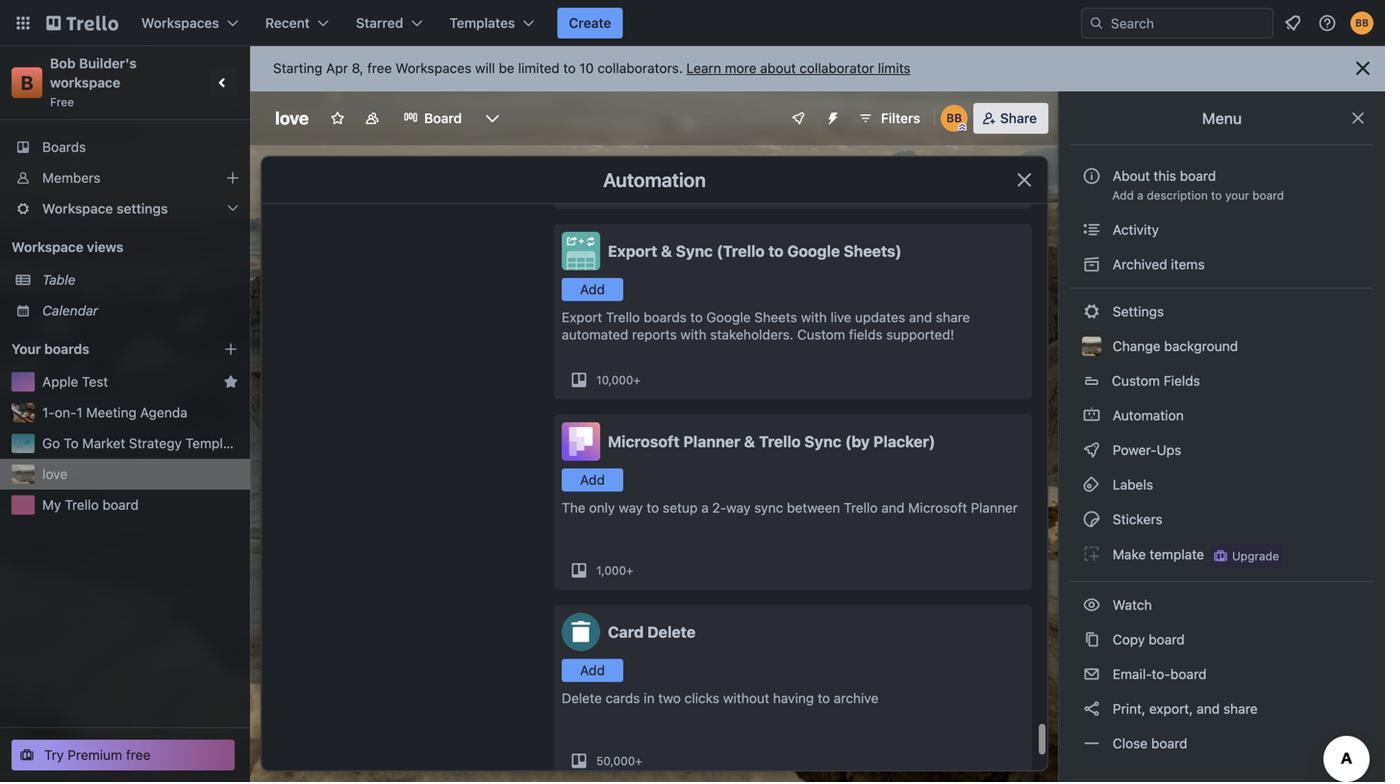 Task type: vqa. For each thing, say whether or not it's contained in the screenshot.
Custom Fields
yes



Task type: describe. For each thing, give the bounding box(es) containing it.
sm image for labels
[[1083, 475, 1102, 495]]

1-on-1 meeting agenda
[[42, 405, 188, 421]]

boards link
[[0, 132, 250, 163]]

items
[[1172, 256, 1205, 272]]

+ for sync
[[634, 373, 641, 387]]

export trello boards to google sheets with live updates and share automated reports with stakeholders. custom fields supported!
[[562, 309, 971, 343]]

free
[[50, 95, 74, 109]]

50,000
[[597, 754, 635, 768]]

board inside email-to-board link
[[1171, 666, 1207, 682]]

1
[[76, 405, 83, 421]]

fields
[[849, 327, 883, 343]]

1 vertical spatial boards
[[44, 341, 89, 357]]

copy board
[[1110, 632, 1185, 648]]

starting apr 8, free workspaces will be limited to 10 collaborators. learn more about collaborator limits
[[273, 60, 911, 76]]

this member is an admin of this board. image
[[958, 123, 967, 132]]

archive
[[834, 690, 879, 706]]

go to market strategy template
[[42, 435, 243, 451]]

archived
[[1113, 256, 1168, 272]]

share inside print, export, and share link
[[1224, 701, 1258, 717]]

email-to-board link
[[1071, 659, 1374, 690]]

try
[[44, 747, 64, 763]]

description
[[1147, 189, 1208, 202]]

export for export trello boards to google sheets with live updates and share automated reports with stakeholders. custom fields supported!
[[562, 309, 603, 325]]

workspace visible image
[[365, 111, 380, 126]]

go to market strategy template link
[[42, 434, 243, 453]]

0 horizontal spatial a
[[702, 500, 709, 516]]

learn more about collaborator limits link
[[687, 60, 911, 76]]

add for microsoft planner & trello sync (by placker)
[[580, 472, 605, 488]]

trello right between
[[844, 500, 878, 516]]

fields
[[1164, 373, 1201, 389]]

agenda
[[140, 405, 188, 421]]

upgrade
[[1233, 550, 1280, 563]]

2 way from the left
[[727, 500, 751, 516]]

0 horizontal spatial bob builder (bobbuilder40) image
[[941, 105, 968, 132]]

sm image for archived items
[[1083, 255, 1102, 274]]

apple
[[42, 374, 78, 390]]

meeting
[[86, 405, 137, 421]]

your boards
[[12, 341, 89, 357]]

google inside the export trello boards to google sheets with live updates and share automated reports with stakeholders. custom fields supported!
[[707, 309, 751, 325]]

my trello board
[[42, 497, 139, 513]]

1 horizontal spatial planner
[[971, 500, 1018, 516]]

open information menu image
[[1318, 13, 1338, 33]]

board link
[[392, 103, 474, 134]]

print,
[[1113, 701, 1146, 717]]

ups
[[1157, 442, 1182, 458]]

0 horizontal spatial delete
[[562, 690, 602, 706]]

delete cards in two clicks without having to archive
[[562, 690, 879, 706]]

microsoft planner & trello sync (by placker)
[[608, 433, 936, 451]]

0 vertical spatial free
[[367, 60, 392, 76]]

back to home image
[[46, 8, 118, 38]]

without
[[724, 690, 770, 706]]

workspace navigation collapse icon image
[[210, 69, 237, 96]]

love inside board name text field
[[275, 108, 309, 128]]

trello up the only way to setup a 2-way sync between trello and microsoft planner
[[759, 433, 801, 451]]

print, export, and share link
[[1071, 694, 1374, 725]]

updates
[[856, 309, 906, 325]]

table
[[42, 272, 75, 288]]

stakeholders.
[[711, 327, 794, 343]]

watch
[[1110, 597, 1156, 613]]

close
[[1113, 736, 1148, 752]]

copy board link
[[1071, 625, 1374, 655]]

0 vertical spatial planner
[[684, 433, 741, 451]]

power-ups link
[[1071, 435, 1374, 466]]

change
[[1113, 338, 1161, 354]]

sm image for stickers
[[1083, 510, 1102, 529]]

sheets
[[755, 309, 798, 325]]

builder's
[[79, 55, 137, 71]]

add board image
[[223, 342, 239, 357]]

filters
[[882, 110, 921, 126]]

settings link
[[1071, 296, 1374, 327]]

email-to-board
[[1110, 666, 1207, 682]]

1,000 +
[[597, 564, 634, 577]]

to right (trello
[[769, 242, 784, 260]]

email-
[[1113, 666, 1152, 682]]

workspace for workspace settings
[[42, 201, 113, 217]]

b
[[21, 71, 33, 94]]

0 notifications image
[[1282, 12, 1305, 35]]

sm image for settings
[[1083, 302, 1102, 321]]

a inside about this board add a description to your board
[[1138, 189, 1144, 202]]

8,
[[352, 60, 364, 76]]

b link
[[12, 67, 42, 98]]

sm image for print, export, and share
[[1083, 700, 1102, 719]]

between
[[787, 500, 841, 516]]

custom fields
[[1112, 373, 1201, 389]]

1 horizontal spatial &
[[744, 433, 756, 451]]

sm image for power-ups
[[1083, 441, 1102, 460]]

+ for &
[[627, 564, 634, 577]]

recent button
[[254, 8, 341, 38]]

free inside button
[[126, 747, 151, 763]]

sm image for automation
[[1083, 406, 1102, 425]]

workspace for workspace views
[[12, 239, 83, 255]]

this
[[1154, 168, 1177, 184]]

automation inside automation link
[[1110, 408, 1184, 423]]

placker)
[[874, 433, 936, 451]]

settings
[[1110, 304, 1165, 320]]

sm image for email-to-board
[[1083, 665, 1102, 684]]

love link
[[42, 465, 239, 484]]

0 horizontal spatial sync
[[676, 242, 713, 260]]

board right your
[[1253, 189, 1285, 202]]

create button
[[558, 8, 623, 38]]

limited
[[518, 60, 560, 76]]

labels link
[[1071, 470, 1374, 500]]

(by
[[846, 433, 870, 451]]

1 horizontal spatial google
[[788, 242, 840, 260]]

0 vertical spatial delete
[[648, 623, 696, 641]]

custom inside custom fields "button"
[[1112, 373, 1161, 389]]

bob builder (bobbuilder40) image inside the 'primary' element
[[1351, 12, 1374, 35]]

templates button
[[438, 8, 546, 38]]

workspace settings
[[42, 201, 168, 217]]

the only way to setup a 2-way sync between trello and microsoft planner
[[562, 500, 1018, 516]]

to right the having
[[818, 690, 830, 706]]

live
[[831, 309, 852, 325]]

add for export & sync (trello to google sheets)
[[580, 281, 605, 297]]

cards
[[606, 690, 640, 706]]

sm image for watch
[[1083, 596, 1102, 615]]

recent
[[265, 15, 310, 31]]

go
[[42, 435, 60, 451]]

sm image for copy board
[[1083, 630, 1102, 650]]

setup
[[663, 500, 698, 516]]

boards inside the export trello boards to google sheets with live updates and share automated reports with stakeholders. custom fields supported!
[[644, 309, 687, 325]]

sheets)
[[844, 242, 902, 260]]

to left 10
[[564, 60, 576, 76]]

10
[[580, 60, 594, 76]]

boards
[[42, 139, 86, 155]]

collaborators.
[[598, 60, 683, 76]]

1 way from the left
[[619, 500, 643, 516]]

2 vertical spatial +
[[635, 754, 643, 768]]

my trello board link
[[42, 496, 239, 515]]



Task type: locate. For each thing, give the bounding box(es) containing it.
1 vertical spatial with
[[681, 327, 707, 343]]

make
[[1113, 547, 1147, 563]]

calendar link
[[42, 301, 239, 320]]

workspace views
[[12, 239, 123, 255]]

workspaces button
[[130, 8, 250, 38]]

and inside the export trello boards to google sheets with live updates and share automated reports with stakeholders. custom fields supported!
[[910, 309, 933, 325]]

trello right my
[[65, 497, 99, 513]]

0 vertical spatial workspaces
[[141, 15, 219, 31]]

0 vertical spatial share
[[936, 309, 971, 325]]

table link
[[42, 270, 239, 290]]

microsoft down placker)
[[909, 500, 968, 516]]

members link
[[0, 163, 250, 193]]

starred
[[356, 15, 404, 31]]

1 horizontal spatial and
[[910, 309, 933, 325]]

2 vertical spatial add button
[[562, 659, 624, 682]]

power-ups
[[1110, 442, 1186, 458]]

with left live
[[801, 309, 827, 325]]

apr
[[326, 60, 348, 76]]

0 horizontal spatial microsoft
[[608, 433, 680, 451]]

will
[[475, 60, 495, 76]]

1 add button from the top
[[562, 278, 624, 301]]

1 horizontal spatial a
[[1138, 189, 1144, 202]]

test
[[82, 374, 108, 390]]

share down email-to-board link
[[1224, 701, 1258, 717]]

sm image left stickers
[[1083, 510, 1102, 529]]

create
[[569, 15, 612, 31]]

board inside 'my trello board' link
[[103, 497, 139, 513]]

5 sm image from the top
[[1083, 475, 1102, 495]]

my
[[42, 497, 61, 513]]

add button up only
[[562, 469, 624, 492]]

sm image for make template
[[1083, 545, 1102, 564]]

copy
[[1113, 632, 1146, 648]]

7 sm image from the top
[[1083, 700, 1102, 719]]

sm image for close board
[[1083, 734, 1102, 754]]

export up automated
[[562, 309, 603, 325]]

0 vertical spatial add button
[[562, 278, 624, 301]]

1 vertical spatial +
[[627, 564, 634, 577]]

1 vertical spatial add button
[[562, 469, 624, 492]]

sm image left make
[[1083, 545, 1102, 564]]

in
[[644, 690, 655, 706]]

0 horizontal spatial boards
[[44, 341, 89, 357]]

automation image
[[818, 103, 845, 130]]

add inside about this board add a description to your board
[[1113, 189, 1134, 202]]

with
[[801, 309, 827, 325], [681, 327, 707, 343]]

1 vertical spatial love
[[42, 466, 68, 482]]

change background
[[1110, 338, 1239, 354]]

to left setup
[[647, 500, 659, 516]]

export up reports
[[608, 242, 658, 260]]

bob builder (bobbuilder40) image right filters
[[941, 105, 968, 132]]

workspaces up board link
[[396, 60, 472, 76]]

sm image inside 'close board' link
[[1083, 734, 1102, 754]]

board inside 'close board' link
[[1152, 736, 1188, 752]]

1 vertical spatial workspace
[[12, 239, 83, 255]]

0 vertical spatial export
[[608, 242, 658, 260]]

your boards with 5 items element
[[12, 338, 194, 361]]

way left sync
[[727, 500, 751, 516]]

5 sm image from the top
[[1083, 630, 1102, 650]]

Board name text field
[[266, 103, 319, 134]]

trello up automated
[[606, 309, 640, 325]]

1 vertical spatial automation
[[1110, 408, 1184, 423]]

board down export,
[[1152, 736, 1188, 752]]

sm image inside automation link
[[1083, 406, 1102, 425]]

1 vertical spatial planner
[[971, 500, 1018, 516]]

2 sm image from the top
[[1083, 510, 1102, 529]]

export inside the export trello boards to google sheets with live updates and share automated reports with stakeholders. custom fields supported!
[[562, 309, 603, 325]]

0 horizontal spatial automation
[[604, 168, 706, 191]]

50,000 +
[[597, 754, 643, 768]]

google left sheets) at the right top of the page
[[788, 242, 840, 260]]

1 vertical spatial google
[[707, 309, 751, 325]]

sm image left watch
[[1083, 596, 1102, 615]]

1 horizontal spatial delete
[[648, 623, 696, 641]]

0 vertical spatial microsoft
[[608, 433, 680, 451]]

1 horizontal spatial love
[[275, 108, 309, 128]]

starting
[[273, 60, 323, 76]]

10,000
[[597, 373, 634, 387]]

4 sm image from the top
[[1083, 441, 1102, 460]]

workspace up the table
[[12, 239, 83, 255]]

more
[[725, 60, 757, 76]]

sm image inside email-to-board link
[[1083, 665, 1102, 684]]

love up my
[[42, 466, 68, 482]]

1 horizontal spatial free
[[367, 60, 392, 76]]

0 vertical spatial +
[[634, 373, 641, 387]]

1 horizontal spatial with
[[801, 309, 827, 325]]

sm image for activity
[[1083, 220, 1102, 240]]

0 horizontal spatial custom
[[798, 327, 846, 343]]

0 vertical spatial boards
[[644, 309, 687, 325]]

views
[[87, 239, 123, 255]]

sm image inside print, export, and share link
[[1083, 700, 1102, 719]]

0 vertical spatial and
[[910, 309, 933, 325]]

archived items
[[1110, 256, 1205, 272]]

having
[[773, 690, 814, 706]]

0 vertical spatial bob builder (bobbuilder40) image
[[1351, 12, 1374, 35]]

to left your
[[1212, 189, 1223, 202]]

1 horizontal spatial export
[[608, 242, 658, 260]]

1 vertical spatial custom
[[1112, 373, 1161, 389]]

bob
[[50, 55, 76, 71]]

clicks
[[685, 690, 720, 706]]

try premium free button
[[12, 740, 235, 771]]

sm image inside copy board link
[[1083, 630, 1102, 650]]

sm image left email-
[[1083, 665, 1102, 684]]

3 add button from the top
[[562, 659, 624, 682]]

sm image
[[1083, 220, 1102, 240], [1083, 510, 1102, 529], [1083, 545, 1102, 564], [1083, 596, 1102, 615], [1083, 630, 1102, 650], [1083, 665, 1102, 684], [1083, 700, 1102, 719]]

1 vertical spatial &
[[744, 433, 756, 451]]

0 vertical spatial sync
[[676, 242, 713, 260]]

custom down the change
[[1112, 373, 1161, 389]]

starred button
[[345, 8, 434, 38]]

share up supported!
[[936, 309, 971, 325]]

workspaces inside dropdown button
[[141, 15, 219, 31]]

sm image inside activity link
[[1083, 220, 1102, 240]]

1 sm image from the top
[[1083, 220, 1102, 240]]

bob builder (bobbuilder40) image
[[1351, 12, 1374, 35], [941, 105, 968, 132]]

0 horizontal spatial share
[[936, 309, 971, 325]]

custom inside the export trello boards to google sheets with live updates and share automated reports with stakeholders. custom fields supported!
[[798, 327, 846, 343]]

3 sm image from the top
[[1083, 406, 1102, 425]]

board inside copy board link
[[1149, 632, 1185, 648]]

templates
[[450, 15, 515, 31]]

free
[[367, 60, 392, 76], [126, 747, 151, 763]]

bob builder's workspace free
[[50, 55, 140, 109]]

sm image
[[1083, 255, 1102, 274], [1083, 302, 1102, 321], [1083, 406, 1102, 425], [1083, 441, 1102, 460], [1083, 475, 1102, 495], [1083, 734, 1102, 754]]

board up print, export, and share at the right bottom of page
[[1171, 666, 1207, 682]]

workspace inside popup button
[[42, 201, 113, 217]]

boards up reports
[[644, 309, 687, 325]]

on-
[[55, 405, 76, 421]]

delete right card
[[648, 623, 696, 641]]

limits
[[878, 60, 911, 76]]

1 horizontal spatial sync
[[805, 433, 842, 451]]

and down placker)
[[882, 500, 905, 516]]

power ups image
[[791, 111, 806, 126]]

about
[[761, 60, 796, 76]]

your
[[1226, 189, 1250, 202]]

automated
[[562, 327, 629, 343]]

love
[[275, 108, 309, 128], [42, 466, 68, 482]]

boards up apple
[[44, 341, 89, 357]]

and up supported!
[[910, 309, 933, 325]]

1-on-1 meeting agenda link
[[42, 403, 239, 422]]

4 sm image from the top
[[1083, 596, 1102, 615]]

0 horizontal spatial with
[[681, 327, 707, 343]]

sync
[[676, 242, 713, 260], [805, 433, 842, 451]]

export for export & sync (trello to google sheets)
[[608, 242, 658, 260]]

market
[[82, 435, 125, 451]]

add button for microsoft
[[562, 469, 624, 492]]

sm image left 'copy'
[[1083, 630, 1102, 650]]

+ down cards
[[635, 754, 643, 768]]

1 vertical spatial bob builder (bobbuilder40) image
[[941, 105, 968, 132]]

stickers
[[1110, 511, 1163, 527]]

archived items link
[[1071, 249, 1374, 280]]

primary element
[[0, 0, 1386, 46]]

to left sheets
[[691, 309, 703, 325]]

delete left cards
[[562, 690, 602, 706]]

2 add button from the top
[[562, 469, 624, 492]]

sm image inside settings link
[[1083, 302, 1102, 321]]

template
[[1150, 547, 1205, 563]]

reports
[[632, 327, 677, 343]]

print, export, and share
[[1110, 701, 1258, 717]]

to-
[[1152, 666, 1171, 682]]

watch link
[[1071, 590, 1374, 621]]

0 vertical spatial google
[[788, 242, 840, 260]]

love left star or unstar board icon
[[275, 108, 309, 128]]

change background link
[[1071, 331, 1374, 362]]

+ down reports
[[634, 373, 641, 387]]

0 vertical spatial custom
[[798, 327, 846, 343]]

microsoft down 10,000 +
[[608, 433, 680, 451]]

0 vertical spatial workspace
[[42, 201, 113, 217]]

starred icon image
[[223, 374, 239, 390]]

filters button
[[853, 103, 927, 134]]

0 horizontal spatial free
[[126, 747, 151, 763]]

card
[[608, 623, 644, 641]]

sm image inside watch link
[[1083, 596, 1102, 615]]

sm image inside archived items 'link'
[[1083, 255, 1102, 274]]

sync left (by
[[805, 433, 842, 451]]

1 vertical spatial free
[[126, 747, 151, 763]]

activity
[[1110, 222, 1160, 238]]

2 vertical spatial and
[[1197, 701, 1220, 717]]

with right reports
[[681, 327, 707, 343]]

automation
[[604, 168, 706, 191], [1110, 408, 1184, 423]]

1 vertical spatial share
[[1224, 701, 1258, 717]]

add button for export
[[562, 278, 624, 301]]

add button for card
[[562, 659, 624, 682]]

0 horizontal spatial love
[[42, 466, 68, 482]]

bob builder (bobbuilder40) image right the open information menu image at right
[[1351, 12, 1374, 35]]

0 vertical spatial with
[[801, 309, 827, 325]]

activity link
[[1071, 215, 1374, 245]]

sm image inside stickers link
[[1083, 510, 1102, 529]]

automation link
[[1071, 400, 1374, 431]]

star or unstar board image
[[330, 111, 346, 126]]

export,
[[1150, 701, 1194, 717]]

2-
[[713, 500, 727, 516]]

3 sm image from the top
[[1083, 545, 1102, 564]]

0 horizontal spatial google
[[707, 309, 751, 325]]

1 horizontal spatial boards
[[644, 309, 687, 325]]

1 horizontal spatial way
[[727, 500, 751, 516]]

to inside the export trello boards to google sheets with live updates and share automated reports with stakeholders. custom fields supported!
[[691, 309, 703, 325]]

6 sm image from the top
[[1083, 665, 1102, 684]]

custom fields button
[[1071, 366, 1374, 396]]

a down about
[[1138, 189, 1144, 202]]

card delete
[[608, 623, 696, 641]]

share inside the export trello boards to google sheets with live updates and share automated reports with stakeholders. custom fields supported!
[[936, 309, 971, 325]]

free right 8,
[[367, 60, 392, 76]]

1 horizontal spatial bob builder (bobbuilder40) image
[[1351, 12, 1374, 35]]

1 vertical spatial export
[[562, 309, 603, 325]]

0 horizontal spatial export
[[562, 309, 603, 325]]

sm image left print,
[[1083, 700, 1102, 719]]

a left 2-
[[702, 500, 709, 516]]

workspaces up workspace navigation collapse icon
[[141, 15, 219, 31]]

to inside about this board add a description to your board
[[1212, 189, 1223, 202]]

1 horizontal spatial microsoft
[[909, 500, 968, 516]]

1 vertical spatial delete
[[562, 690, 602, 706]]

0 vertical spatial automation
[[604, 168, 706, 191]]

close board link
[[1071, 729, 1374, 759]]

& up sync
[[744, 433, 756, 451]]

menu
[[1203, 109, 1243, 128]]

board
[[1181, 168, 1217, 184], [1253, 189, 1285, 202], [103, 497, 139, 513], [1149, 632, 1185, 648], [1171, 666, 1207, 682], [1152, 736, 1188, 752]]

0 horizontal spatial workspaces
[[141, 15, 219, 31]]

search image
[[1089, 15, 1105, 31]]

apple test link
[[42, 372, 216, 392]]

0 vertical spatial a
[[1138, 189, 1144, 202]]

2 horizontal spatial and
[[1197, 701, 1220, 717]]

1 horizontal spatial custom
[[1112, 373, 1161, 389]]

+ up card
[[627, 564, 634, 577]]

1,000
[[597, 564, 627, 577]]

Search field
[[1105, 9, 1273, 38]]

board up to-
[[1149, 632, 1185, 648]]

way right only
[[619, 500, 643, 516]]

customize views image
[[483, 109, 503, 128]]

share button
[[974, 103, 1049, 134]]

add button up automated
[[562, 278, 624, 301]]

6 sm image from the top
[[1083, 734, 1102, 754]]

board down the love link
[[103, 497, 139, 513]]

1 sm image from the top
[[1083, 255, 1102, 274]]

sync left (trello
[[676, 242, 713, 260]]

supported!
[[887, 327, 955, 343]]

sm image inside labels link
[[1083, 475, 1102, 495]]

export
[[608, 242, 658, 260], [562, 309, 603, 325]]

1 vertical spatial microsoft
[[909, 500, 968, 516]]

custom
[[798, 327, 846, 343], [1112, 373, 1161, 389]]

1 vertical spatial and
[[882, 500, 905, 516]]

make template
[[1110, 547, 1205, 563]]

1 horizontal spatial workspaces
[[396, 60, 472, 76]]

two
[[659, 690, 681, 706]]

workspace down members
[[42, 201, 113, 217]]

1 horizontal spatial automation
[[1110, 408, 1184, 423]]

1 vertical spatial a
[[702, 500, 709, 516]]

0 horizontal spatial and
[[882, 500, 905, 516]]

0 horizontal spatial &
[[661, 242, 673, 260]]

background
[[1165, 338, 1239, 354]]

try premium free
[[44, 747, 151, 763]]

google up stakeholders.
[[707, 309, 751, 325]]

0 horizontal spatial planner
[[684, 433, 741, 451]]

and down email-to-board link
[[1197, 701, 1220, 717]]

be
[[499, 60, 515, 76]]

sm image left activity
[[1083, 220, 1102, 240]]

1 vertical spatial workspaces
[[396, 60, 472, 76]]

trello inside the export trello boards to google sheets with live updates and share automated reports with stakeholders. custom fields supported!
[[606, 309, 640, 325]]

custom down live
[[798, 327, 846, 343]]

add button up cards
[[562, 659, 624, 682]]

and
[[910, 309, 933, 325], [882, 500, 905, 516], [1197, 701, 1220, 717]]

export & sync (trello to google sheets)
[[608, 242, 902, 260]]

board up description
[[1181, 168, 1217, 184]]

sm image inside power-ups link
[[1083, 441, 1102, 460]]

add for card delete
[[580, 663, 605, 678]]

members
[[42, 170, 101, 186]]

0 vertical spatial &
[[661, 242, 673, 260]]

learn
[[687, 60, 722, 76]]

& left (trello
[[661, 242, 673, 260]]

1 vertical spatial sync
[[805, 433, 842, 451]]

0 horizontal spatial way
[[619, 500, 643, 516]]

1 horizontal spatial share
[[1224, 701, 1258, 717]]

free right premium
[[126, 747, 151, 763]]

0 vertical spatial love
[[275, 108, 309, 128]]

2 sm image from the top
[[1083, 302, 1102, 321]]



